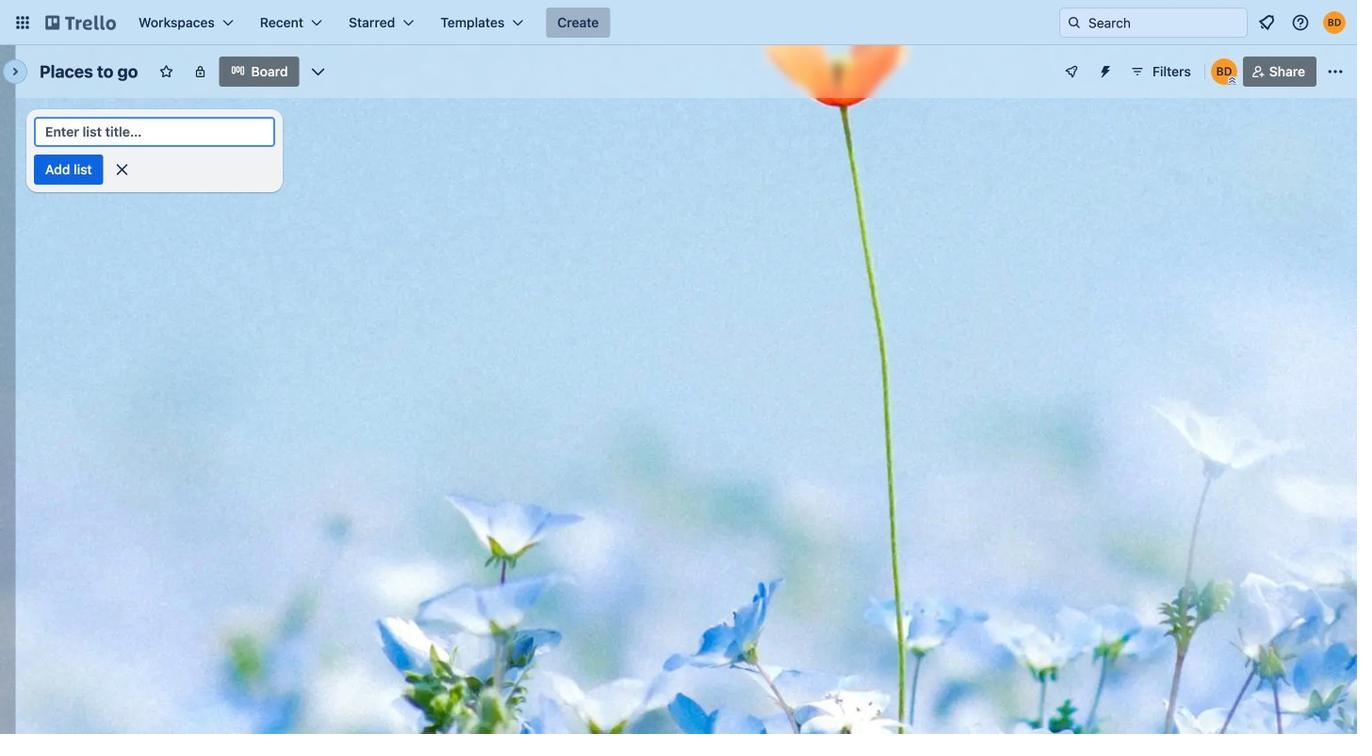 Task type: locate. For each thing, give the bounding box(es) containing it.
back to home image
[[45, 8, 116, 38]]

search image
[[1067, 15, 1082, 30]]

star or unstar board image
[[159, 64, 174, 79]]

this member is an admin of this board. image
[[1228, 76, 1236, 85]]

primary element
[[0, 0, 1357, 45]]

1 vertical spatial barb dwyer (barbdwyer3) image
[[1211, 58, 1237, 85]]

Search field
[[1082, 9, 1247, 36]]

open information menu image
[[1291, 13, 1310, 32]]

customize views image
[[309, 62, 328, 81]]

0 vertical spatial barb dwyer (barbdwyer3) image
[[1323, 11, 1346, 34]]

barb dwyer (barbdwyer3) image right open information menu icon
[[1323, 11, 1346, 34]]

barb dwyer (barbdwyer3) image
[[1323, 11, 1346, 34], [1211, 58, 1237, 85]]

barb dwyer (barbdwyer3) image down search field
[[1211, 58, 1237, 85]]



Task type: describe. For each thing, give the bounding box(es) containing it.
Board name text field
[[30, 57, 147, 87]]

private image
[[193, 64, 208, 79]]

0 notifications image
[[1256, 11, 1278, 34]]

show menu image
[[1326, 62, 1345, 81]]

0 horizontal spatial barb dwyer (barbdwyer3) image
[[1211, 58, 1237, 85]]

1 horizontal spatial barb dwyer (barbdwyer3) image
[[1323, 11, 1346, 34]]

Enter list title… text field
[[34, 117, 275, 147]]

power ups image
[[1064, 64, 1079, 79]]

automation image
[[1091, 57, 1117, 83]]

cancel list editing image
[[113, 160, 132, 179]]



Task type: vqa. For each thing, say whether or not it's contained in the screenshot.
This member is an admin of this board. image
yes



